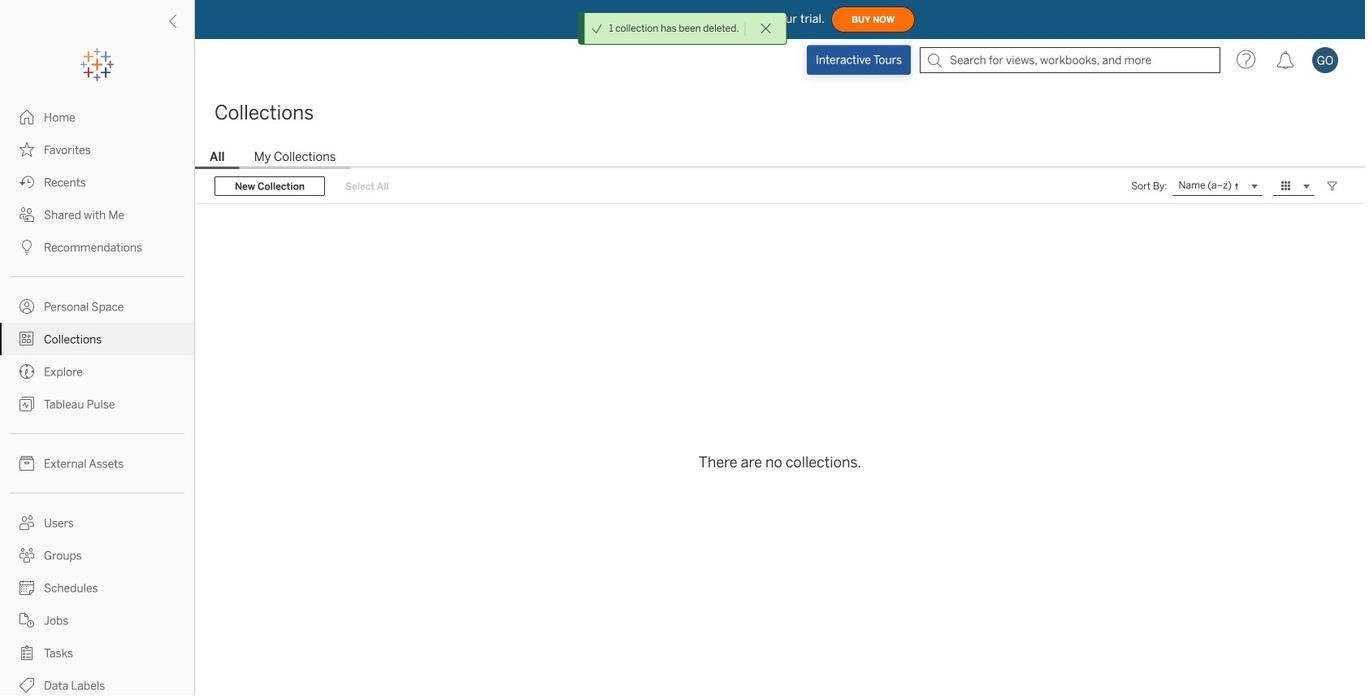 Task type: locate. For each thing, give the bounding box(es) containing it.
navigation panel element
[[0, 49, 194, 695]]

Search for views, workbooks, and more text field
[[920, 47, 1221, 73]]

sub-spaces tab list
[[195, 148, 1366, 169]]

navigation
[[195, 145, 1366, 169]]

alert
[[609, 21, 739, 36]]

main content
[[195, 81, 1366, 695]]



Task type: describe. For each thing, give the bounding box(es) containing it.
grid view image
[[1280, 179, 1294, 193]]

main navigation. press the up and down arrow keys to access links. element
[[0, 101, 194, 695]]

success image
[[591, 23, 603, 34]]



Task type: vqa. For each thing, say whether or not it's contained in the screenshot.
ACCELERATION
no



